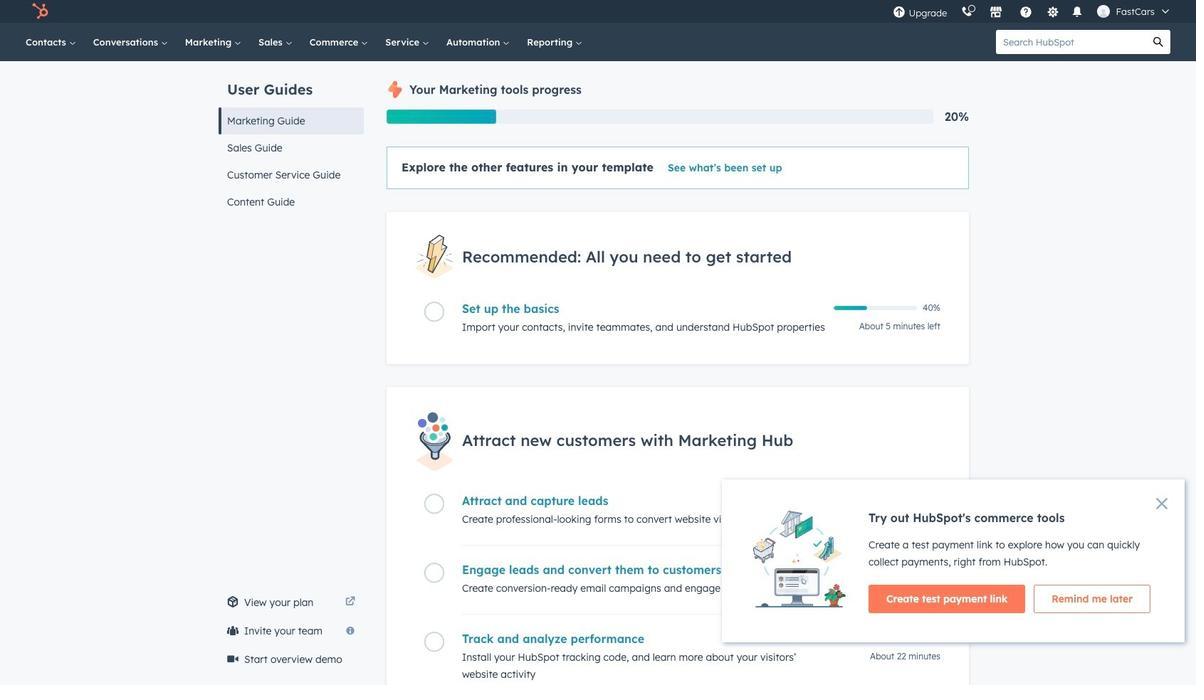 Task type: locate. For each thing, give the bounding box(es) containing it.
menu
[[886, 0, 1179, 23]]

user guides element
[[219, 61, 364, 216]]

marketplaces image
[[990, 6, 1003, 19]]

progress bar
[[387, 110, 496, 124]]



Task type: vqa. For each thing, say whether or not it's contained in the screenshot.
user guides element
yes



Task type: describe. For each thing, give the bounding box(es) containing it.
link opens in a new window image
[[345, 598, 355, 608]]

christina overa image
[[1098, 5, 1111, 18]]

close image
[[1157, 499, 1168, 510]]

[object object] complete progress bar
[[834, 306, 867, 311]]

Search HubSpot search field
[[996, 30, 1147, 54]]

link opens in a new window image
[[345, 595, 355, 612]]



